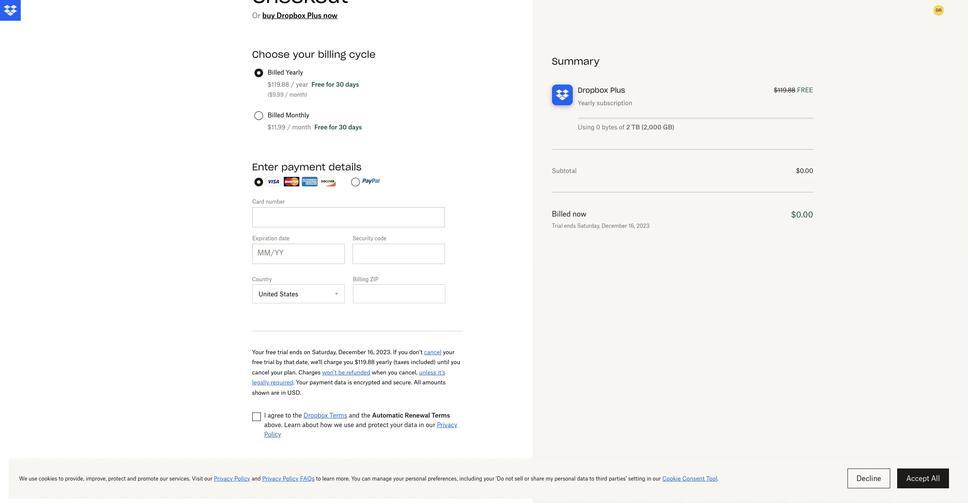 Task type: vqa. For each thing, say whether or not it's contained in the screenshot.
Explore
no



Task type: locate. For each thing, give the bounding box(es) containing it.
1 horizontal spatial saturday,
[[577, 223, 600, 229]]

0 horizontal spatial yearly
[[286, 69, 303, 76]]

1 the from the left
[[293, 412, 302, 419]]

0 vertical spatial data
[[334, 379, 346, 386]]

/ right ($9.99
[[285, 92, 288, 98]]

dropbox right buy
[[277, 11, 305, 20]]

yearly
[[286, 69, 303, 76], [578, 99, 595, 107]]

1 vertical spatial 30
[[339, 124, 347, 131]]

0 vertical spatial ends
[[564, 223, 576, 229]]

month)
[[289, 92, 307, 98]]

trial
[[552, 223, 563, 229]]

$119.88 / year free for 30 days ($9.99 / month)
[[268, 81, 359, 98]]

1 vertical spatial saturday,
[[312, 349, 337, 356]]

year
[[296, 81, 308, 88]]

yearly subscription
[[578, 99, 632, 107]]

dropbox up about
[[303, 412, 328, 419]]

progress bar
[[578, 117, 813, 119]]

0 vertical spatial in
[[281, 389, 286, 396]]

free for year
[[311, 81, 325, 88]]

1 horizontal spatial 16,
[[629, 223, 635, 229]]

2 vertical spatial trial
[[312, 483, 326, 492]]

data down 'renewal'
[[404, 422, 417, 429]]

1 vertical spatial 16,
[[367, 349, 375, 356]]

billed up $11.99
[[268, 111, 284, 119]]

days down cycle
[[345, 81, 359, 88]]

$119.88
[[268, 81, 289, 88], [774, 86, 795, 94], [355, 359, 375, 366]]

free right month
[[314, 124, 327, 131]]

ends right trial
[[564, 223, 576, 229]]

privacy policy
[[264, 422, 457, 438]]

unless
[[419, 369, 436, 376]]

/ down billed monthly
[[287, 124, 291, 131]]

None radio
[[254, 178, 263, 187], [351, 178, 360, 187], [254, 178, 263, 187], [351, 178, 360, 187]]

unless it's legally required
[[252, 369, 445, 386]]

1 vertical spatial and
[[349, 412, 360, 419]]

free for start free trial
[[297, 483, 311, 492]]

december up "won't be refunded" link at bottom
[[338, 349, 366, 356]]

2 horizontal spatial trial
[[312, 483, 326, 492]]

1 vertical spatial dropbox
[[578, 86, 608, 95]]

your up legally
[[252, 349, 264, 356]]

free up legally
[[252, 359, 262, 366]]

plus up subscription
[[610, 86, 625, 95]]

the up privacy policy link
[[361, 412, 370, 419]]

plus up choose your billing cycle
[[307, 11, 322, 20]]

zip
[[370, 276, 378, 283]]

december left 2023
[[602, 223, 627, 229]]

1 horizontal spatial cancel
[[424, 349, 441, 356]]

2023
[[636, 223, 650, 229]]

free up "by"
[[266, 349, 276, 356]]

you down your free trial ends on saturday, december 16, 2023. if you don't cancel at the bottom left
[[344, 359, 353, 366]]

and up use
[[349, 412, 360, 419]]

1 vertical spatial now
[[573, 210, 586, 219]]

above.
[[264, 422, 282, 429]]

december
[[602, 223, 627, 229], [338, 349, 366, 356]]

by
[[276, 359, 282, 366]]

discover image
[[320, 177, 335, 186]]

gb)
[[663, 124, 674, 131]]

free for your free trial ends on saturday, december 16, 2023. if you don't cancel
[[266, 349, 276, 356]]

/ for monthly
[[287, 124, 291, 131]]

0 horizontal spatial december
[[338, 349, 366, 356]]

0 vertical spatial december
[[602, 223, 627, 229]]

we'll
[[310, 359, 322, 366]]

your
[[252, 349, 264, 356], [296, 379, 308, 386]]

1 vertical spatial trial
[[264, 359, 274, 366]]

$0.00
[[796, 167, 813, 175], [791, 210, 813, 219]]

free
[[797, 86, 813, 94]]

0 vertical spatial saturday,
[[577, 223, 600, 229]]

0 horizontal spatial plus
[[307, 11, 322, 20]]

be
[[338, 369, 345, 376]]

buy dropbox plus now link
[[262, 11, 338, 20]]

days up details
[[348, 124, 362, 131]]

i
[[264, 412, 266, 419]]

for right month
[[329, 124, 337, 131]]

1 horizontal spatial terms
[[432, 412, 450, 419]]

buy
[[262, 11, 275, 20]]

ends inside billed now trial ends saturday, december 16, 2023
[[564, 223, 576, 229]]

dropbox up yearly subscription on the right top of the page
[[578, 86, 608, 95]]

0 vertical spatial 30
[[336, 81, 344, 88]]

cancel inside your free trial by that date, we'll charge you $119.88 yearly (taxes included) until you cancel your plan. charges
[[252, 369, 269, 376]]

the right to
[[293, 412, 302, 419]]

trial for start free trial
[[312, 483, 326, 492]]

ends
[[564, 223, 576, 229], [289, 349, 302, 356]]

$119.88 inside $119.88 / year free for 30 days ($9.99 / month)
[[268, 81, 289, 88]]

days inside $119.88 / year free for 30 days ($9.99 / month)
[[345, 81, 359, 88]]

and inside . your payment data is encrypted and secure. all amounts shown are in usd.
[[382, 379, 392, 386]]

the
[[293, 412, 302, 419], [361, 412, 370, 419]]

trial inside your free trial by that date, we'll charge you $119.88 yearly (taxes included) until you cancel your plan. charges
[[264, 359, 274, 366]]

1 vertical spatial for
[[329, 124, 337, 131]]

/ for yearly
[[291, 81, 294, 88]]

1 vertical spatial your
[[296, 379, 308, 386]]

yearly up year
[[286, 69, 303, 76]]

free inside button
[[297, 483, 311, 492]]

2 terms from the left
[[432, 412, 450, 419]]

1 horizontal spatial yearly
[[578, 99, 595, 107]]

billed up trial
[[552, 210, 571, 219]]

2 vertical spatial billed
[[552, 210, 571, 219]]

dropbox plus
[[578, 86, 625, 95]]

using 0 bytes of 2 tb (2,000 gb)
[[578, 124, 674, 131]]

paypal image
[[362, 178, 379, 185]]

free right start at the left
[[297, 483, 311, 492]]

1 horizontal spatial ends
[[564, 223, 576, 229]]

your down automatic
[[390, 422, 403, 429]]

data
[[334, 379, 346, 386], [404, 422, 417, 429]]

saturday,
[[577, 223, 600, 229], [312, 349, 337, 356]]

0 vertical spatial billed
[[268, 69, 284, 76]]

choose
[[252, 48, 290, 60]]

when
[[372, 369, 386, 376]]

billed inside billed now trial ends saturday, december 16, 2023
[[552, 210, 571, 219]]

$119.88 inside your free trial by that date, we'll charge you $119.88 yearly (taxes included) until you cancel your plan. charges
[[355, 359, 375, 366]]

plan.
[[284, 369, 297, 376]]

1 vertical spatial december
[[338, 349, 366, 356]]

for inside $119.88 / year free for 30 days ($9.99 / month)
[[326, 81, 334, 88]]

(2,000
[[641, 124, 661, 131]]

$119.88 left "free" at top right
[[774, 86, 795, 94]]

in left our
[[419, 422, 424, 429]]

2 vertical spatial free
[[297, 483, 311, 492]]

billed for now
[[552, 210, 571, 219]]

free for your free trial by that date, we'll charge you $119.88 yearly (taxes included) until you cancel your plan. charges
[[252, 359, 262, 366]]

$119.88 for $119.88 free
[[774, 86, 795, 94]]

2 horizontal spatial $119.88
[[774, 86, 795, 94]]

payment up amex image
[[281, 161, 326, 173]]

your down "by"
[[271, 369, 283, 376]]

. your payment data is encrypted and secure. all amounts shown are in usd.
[[252, 379, 446, 396]]

country
[[252, 276, 272, 283]]

$11.99 / month free for 30 days
[[268, 124, 362, 131]]

0 vertical spatial 16,
[[629, 223, 635, 229]]

$11.99
[[268, 124, 286, 131]]

1 horizontal spatial free
[[266, 349, 276, 356]]

0 vertical spatial and
[[382, 379, 392, 386]]

now
[[323, 11, 338, 20], [573, 210, 586, 219]]

option group
[[251, 177, 465, 198]]

yearly down the dropbox plus
[[578, 99, 595, 107]]

Billed Monthly radio
[[254, 111, 263, 120]]

0 horizontal spatial cancel
[[252, 369, 269, 376]]

billing
[[318, 48, 346, 60]]

1 vertical spatial billed
[[268, 111, 284, 119]]

terms up we
[[329, 412, 347, 419]]

1 horizontal spatial plus
[[610, 86, 625, 95]]

and right use
[[356, 422, 366, 429]]

0 vertical spatial trial
[[277, 349, 288, 356]]

16, inside billed now trial ends saturday, december 16, 2023
[[629, 223, 635, 229]]

your up billed yearly
[[293, 48, 315, 60]]

1 horizontal spatial the
[[361, 412, 370, 419]]

payment down won't
[[310, 379, 333, 386]]

1 vertical spatial in
[[419, 422, 424, 429]]

$119.88 for $119.88 / year free for 30 days ($9.99 / month)
[[268, 81, 289, 88]]

0 horizontal spatial the
[[293, 412, 302, 419]]

1 horizontal spatial now
[[573, 210, 586, 219]]

$119.88 up ($9.99
[[268, 81, 289, 88]]

1 vertical spatial plus
[[610, 86, 625, 95]]

and
[[382, 379, 392, 386], [349, 412, 360, 419], [356, 422, 366, 429]]

0 horizontal spatial terms
[[329, 412, 347, 419]]

30 up details
[[339, 124, 347, 131]]

0 horizontal spatial in
[[281, 389, 286, 396]]

0 horizontal spatial trial
[[264, 359, 274, 366]]

0 vertical spatial days
[[345, 81, 359, 88]]

2
[[626, 124, 630, 131]]

billed
[[268, 69, 284, 76], [268, 111, 284, 119], [552, 210, 571, 219]]

0 vertical spatial free
[[266, 349, 276, 356]]

cancel
[[424, 349, 441, 356], [252, 369, 269, 376]]

1 horizontal spatial trial
[[277, 349, 288, 356]]

for right year
[[326, 81, 334, 88]]

1 horizontal spatial your
[[296, 379, 308, 386]]

1 vertical spatial cancel
[[252, 369, 269, 376]]

data left is
[[334, 379, 346, 386]]

start free trial button
[[252, 477, 342, 498]]

16, left 2023.
[[367, 349, 375, 356]]

1 vertical spatial free
[[252, 359, 262, 366]]

we
[[334, 422, 342, 429]]

for
[[326, 81, 334, 88], [329, 124, 337, 131]]

0 vertical spatial $0.00
[[796, 167, 813, 175]]

1 vertical spatial days
[[348, 124, 362, 131]]

free
[[266, 349, 276, 356], [252, 359, 262, 366], [297, 483, 311, 492]]

0 horizontal spatial data
[[334, 379, 346, 386]]

trial inside 'start free trial' button
[[312, 483, 326, 492]]

billed right billed yearly radio
[[268, 69, 284, 76]]

saturday, up we'll
[[312, 349, 337, 356]]

trial
[[277, 349, 288, 356], [264, 359, 274, 366], [312, 483, 326, 492]]

2 the from the left
[[361, 412, 370, 419]]

1 horizontal spatial data
[[404, 422, 417, 429]]

2 vertical spatial dropbox
[[303, 412, 328, 419]]

0 vertical spatial free
[[311, 81, 325, 88]]

/ left year
[[291, 81, 294, 88]]

in inside . your payment data is encrypted and secure. all amounts shown are in usd.
[[281, 389, 286, 396]]

automatic
[[372, 412, 403, 419]]

cancel up included)
[[424, 349, 441, 356]]

free right year
[[311, 81, 325, 88]]

30 down 'billing'
[[336, 81, 344, 88]]

saturday, right trial
[[577, 223, 600, 229]]

agree
[[268, 412, 284, 419]]

free inside your free trial by that date, we'll charge you $119.88 yearly (taxes included) until you cancel your plan. charges
[[252, 359, 262, 366]]

16, left 2023
[[629, 223, 635, 229]]

yearly
[[376, 359, 392, 366]]

30 inside $119.88 / year free for 30 days ($9.99 / month)
[[336, 81, 344, 88]]

using
[[578, 124, 595, 131]]

1 horizontal spatial $119.88
[[355, 359, 375, 366]]

amex image
[[302, 177, 317, 186]]

terms up privacy
[[432, 412, 450, 419]]

1 horizontal spatial december
[[602, 223, 627, 229]]

for for ($9.99 / month)
[[326, 81, 334, 88]]

0 vertical spatial /
[[291, 81, 294, 88]]

1 vertical spatial ends
[[289, 349, 302, 356]]

trial right start at the left
[[312, 483, 326, 492]]

0 vertical spatial for
[[326, 81, 334, 88]]

and down when
[[382, 379, 392, 386]]

ends left on
[[289, 349, 302, 356]]

saturday, inside billed now trial ends saturday, december 16, 2023
[[577, 223, 600, 229]]

free inside $119.88 / year free for 30 days ($9.99 / month)
[[311, 81, 325, 88]]

2 vertical spatial /
[[287, 124, 291, 131]]

0 vertical spatial cancel
[[424, 349, 441, 356]]

privacy
[[437, 422, 457, 429]]

billed monthly
[[268, 111, 309, 119]]

date,
[[296, 359, 309, 366]]

1 vertical spatial free
[[314, 124, 327, 131]]

0 horizontal spatial ends
[[289, 349, 302, 356]]

trial left "by"
[[264, 359, 274, 366]]

0 horizontal spatial now
[[323, 11, 338, 20]]

2 horizontal spatial free
[[297, 483, 311, 492]]

billed for monthly
[[268, 111, 284, 119]]

$119.88 up won't be refunded when you cancel, at the bottom
[[355, 359, 375, 366]]

0 horizontal spatial your
[[252, 349, 264, 356]]

you down yearly
[[388, 369, 397, 376]]

privacy policy link
[[264, 422, 457, 438]]

in right the are at the bottom left
[[281, 389, 286, 396]]

0 horizontal spatial free
[[252, 359, 262, 366]]

learn
[[284, 422, 300, 429]]

plus
[[307, 11, 322, 20], [610, 86, 625, 95]]

trial up "by"
[[277, 349, 288, 356]]

1 vertical spatial data
[[404, 422, 417, 429]]

1 vertical spatial yearly
[[578, 99, 595, 107]]

1 vertical spatial payment
[[310, 379, 333, 386]]

0 horizontal spatial $119.88
[[268, 81, 289, 88]]

gr
[[936, 7, 942, 13]]

your right .
[[296, 379, 308, 386]]

30
[[336, 81, 344, 88], [339, 124, 347, 131]]

days for $119.88 / year free for 30 days ($9.99 / month)
[[345, 81, 359, 88]]

1 horizontal spatial in
[[419, 422, 424, 429]]

cancel up legally
[[252, 369, 269, 376]]

$119.88 inside summary list
[[774, 86, 795, 94]]



Task type: describe. For each thing, give the bounding box(es) containing it.
billing
[[353, 276, 369, 283]]

dropbox terms link
[[303, 412, 347, 419]]

payment inside . your payment data is encrypted and secure. all amounts shown are in usd.
[[310, 379, 333, 386]]

0 vertical spatial plus
[[307, 11, 322, 20]]

month
[[292, 124, 311, 131]]

cancel link
[[424, 349, 441, 356]]

or
[[252, 11, 260, 20]]

summary list
[[552, 55, 813, 231]]

0 horizontal spatial 16,
[[367, 349, 375, 356]]

monthly
[[286, 111, 309, 119]]

1 vertical spatial $0.00
[[791, 210, 813, 219]]

billed now trial ends saturday, december 16, 2023
[[552, 210, 650, 229]]

usd.
[[287, 389, 301, 396]]

start free trial
[[278, 483, 326, 492]]

or buy dropbox plus now
[[252, 11, 338, 20]]

cancel,
[[399, 369, 417, 376]]

about
[[302, 422, 319, 429]]

days for $11.99 / month free for 30 days
[[348, 124, 362, 131]]

won't be refunded link
[[322, 369, 370, 376]]

for for free for 30 days
[[329, 124, 337, 131]]

2023.
[[376, 349, 392, 356]]

won't be refunded when you cancel,
[[322, 369, 419, 376]]

yearly inside summary list
[[578, 99, 595, 107]]

charges
[[298, 369, 321, 376]]

enter
[[252, 161, 278, 173]]

shown
[[252, 389, 269, 396]]

included)
[[411, 359, 436, 366]]

your inside i agree to the dropbox terms and the automatic renewal terms above. learn about how we use and protect your data in our
[[390, 422, 403, 429]]

billed for yearly
[[268, 69, 284, 76]]

december inside billed now trial ends saturday, december 16, 2023
[[602, 223, 627, 229]]

is
[[348, 379, 352, 386]]

amounts
[[422, 379, 446, 386]]

secure.
[[393, 379, 412, 386]]

$119.88 free
[[774, 86, 813, 94]]

renewal
[[405, 412, 430, 419]]

won't
[[322, 369, 337, 376]]

(taxes
[[393, 359, 409, 366]]

trial for your free trial ends on saturday, december 16, 2023. if you don't cancel
[[277, 349, 288, 356]]

unless it's legally required link
[[252, 369, 445, 386]]

plus inside summary list
[[610, 86, 625, 95]]

30 for $119.88 / year free for 30 days ($9.99 / month)
[[336, 81, 344, 88]]

our
[[426, 422, 435, 429]]

data inside i agree to the dropbox terms and the automatic renewal terms above. learn about how we use and protect your data in our
[[404, 422, 417, 429]]

of
[[619, 124, 625, 131]]

data inside . your payment data is encrypted and secure. all amounts shown are in usd.
[[334, 379, 346, 386]]

progress bar inside summary list
[[578, 117, 813, 119]]

use
[[344, 422, 354, 429]]

required
[[271, 379, 293, 386]]

30 for $11.99 / month free for 30 days
[[339, 124, 347, 131]]

until
[[437, 359, 449, 366]]

gr button
[[932, 3, 946, 17]]

0
[[596, 124, 600, 131]]

policy
[[264, 431, 281, 438]]

if
[[393, 349, 397, 356]]

i agree to the dropbox terms and the automatic renewal terms above. learn about how we use and protect your data in our
[[264, 412, 450, 429]]

choose your billing cycle
[[252, 48, 376, 60]]

trial for your free trial by that date, we'll charge you $119.88 yearly (taxes included) until you cancel your plan. charges
[[264, 359, 274, 366]]

now inside billed now trial ends saturday, december 16, 2023
[[573, 210, 586, 219]]

details
[[329, 161, 362, 173]]

tb
[[632, 124, 640, 131]]

your up until
[[443, 349, 455, 356]]

0 vertical spatial payment
[[281, 161, 326, 173]]

are
[[271, 389, 279, 396]]

you right until
[[451, 359, 460, 366]]

1 vertical spatial /
[[285, 92, 288, 98]]

enter payment details
[[252, 161, 362, 173]]

and for the
[[349, 412, 360, 419]]

ends for now
[[564, 223, 576, 229]]

mastercard image
[[284, 177, 299, 186]]

your free trial by that date, we'll charge you $119.88 yearly (taxes included) until you cancel your plan. charges
[[252, 349, 460, 376]]

don't
[[409, 349, 423, 356]]

billing zip
[[353, 276, 378, 283]]

you right if
[[398, 349, 408, 356]]

and for secure.
[[382, 379, 392, 386]]

legally
[[252, 379, 269, 386]]

0 vertical spatial yearly
[[286, 69, 303, 76]]

visa image
[[265, 177, 281, 186]]

to
[[285, 412, 291, 419]]

charge
[[324, 359, 342, 366]]

0 vertical spatial dropbox
[[277, 11, 305, 20]]

your inside . your payment data is encrypted and secure. all amounts shown are in usd.
[[296, 379, 308, 386]]

ends for free
[[289, 349, 302, 356]]

Billed Yearly radio
[[254, 69, 263, 77]]

subtotal
[[552, 167, 577, 175]]

dropbox inside summary list
[[578, 86, 608, 95]]

0 vertical spatial now
[[323, 11, 338, 20]]

your free trial ends on saturday, december 16, 2023. if you don't cancel
[[252, 349, 441, 356]]

all
[[414, 379, 421, 386]]

subscription
[[597, 99, 632, 107]]

refunded
[[346, 369, 370, 376]]

free for month
[[314, 124, 327, 131]]

it's
[[438, 369, 445, 376]]

how
[[320, 422, 332, 429]]

($9.99
[[268, 92, 284, 98]]

1 terms from the left
[[329, 412, 347, 419]]

0 vertical spatial your
[[252, 349, 264, 356]]

2 vertical spatial and
[[356, 422, 366, 429]]

on
[[304, 349, 310, 356]]

summary
[[552, 55, 600, 67]]

protect
[[368, 422, 388, 429]]

.
[[293, 379, 294, 386]]

encrypted
[[354, 379, 380, 386]]

dropbox inside i agree to the dropbox terms and the automatic renewal terms above. learn about how we use and protect your data in our
[[303, 412, 328, 419]]

0 horizontal spatial saturday,
[[312, 349, 337, 356]]

cycle
[[349, 48, 376, 60]]

in inside i agree to the dropbox terms and the automatic renewal terms above. learn about how we use and protect your data in our
[[419, 422, 424, 429]]

bytes
[[602, 124, 617, 131]]

start
[[278, 483, 296, 492]]

billed yearly
[[268, 69, 303, 76]]

that
[[284, 359, 294, 366]]

Billing ZIP text field
[[353, 285, 445, 304]]



